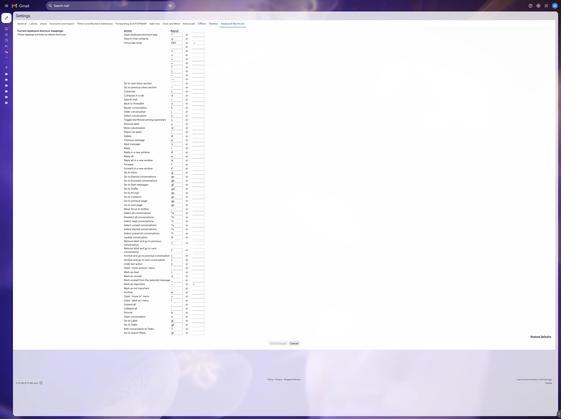 Task type: vqa. For each thing, say whether or not it's contained in the screenshot.
OPTION
no



Task type: locate. For each thing, give the bounding box(es) containing it.
or for collapse all
[[207, 341, 209, 345]]

snoozed down starred link
[[13, 43, 24, 46]]

as for read
[[145, 301, 148, 304]]

section up go to previous inbox section
[[160, 91, 169, 94]]

search chat contacts
[[138, 41, 165, 45]]

page up move focus to toolbar on the left bottom of page
[[152, 226, 158, 230]]

inbox link up starred link
[[13, 30, 20, 34]]

0 horizontal spatial shortcut
[[44, 33, 56, 36]]

or for add conversation to tasks
[[207, 364, 209, 367]]

page for go to next page
[[152, 226, 158, 230]]

page up toolbar
[[157, 222, 164, 225]]

3 open from the top
[[138, 328, 145, 331]]

shortcut up the "overwrite"
[[44, 33, 56, 36]]

inbox down forward in a new window
[[146, 190, 153, 194]]

archive
[[138, 283, 148, 286], [138, 287, 148, 291], [138, 323, 148, 327]]

0 horizontal spatial inbox link
[[13, 30, 20, 34]]

3 reply from the top
[[138, 172, 145, 176]]

conversations up select unstarred conversations
[[157, 253, 174, 257]]

18 or from the top
[[207, 217, 209, 221]]

1 vertical spatial search
[[138, 109, 147, 112]]

4 open from the top
[[138, 332, 145, 336]]

label for remove label
[[149, 136, 155, 139]]

0 vertical spatial shortcut
[[44, 33, 56, 36]]

select
[[138, 127, 146, 130], [138, 235, 146, 239], [138, 244, 146, 248], [138, 249, 146, 252], [138, 253, 146, 257], [138, 258, 146, 261]]

conversations up select read conversations
[[153, 240, 171, 243]]

next
[[138, 159, 144, 162]]

label inside remove label and go to previous conversation
[[149, 267, 155, 270]]

3 or from the top
[[207, 77, 209, 81]]

9 or from the top
[[207, 141, 209, 144]]

2 label from the top
[[149, 267, 155, 270]]

13 go from the top
[[138, 359, 142, 363]]

select unstarred conversations
[[138, 258, 177, 261]]

section for go to next inbox section
[[160, 91, 169, 94]]

1 vertical spatial read
[[149, 301, 154, 304]]

open down snooze
[[138, 350, 145, 354]]

26 or from the top
[[207, 253, 209, 257]]

in
[[151, 104, 153, 108], [146, 168, 148, 171], [149, 177, 151, 180], [149, 186, 151, 189]]

open "more actions" menu
[[138, 296, 172, 300]]

go to previous page
[[138, 222, 164, 225]]

in up go to inbox
[[149, 186, 151, 189]]

0 vertical spatial tasks
[[146, 359, 153, 363]]

default
[[54, 37, 61, 40]]

label inside remove label and go to next conversation
[[149, 275, 155, 278]]

reply down next
[[138, 163, 145, 167]]

or for go to inbox
[[207, 190, 209, 194]]

and up undo last action
[[148, 287, 153, 291]]

0 horizontal spatial sent
[[13, 49, 19, 53]]

2 mark from the top
[[138, 305, 144, 309]]

or for archive and go to previous conversation
[[207, 283, 209, 286]]

to up archive and go to next conversation
[[158, 283, 160, 286]]

toolbar
[[157, 231, 166, 234]]

select read conversations
[[138, 244, 171, 248]]

remove inside remove label and go to previous conversation
[[138, 267, 148, 270]]

4 or from the top
[[207, 113, 209, 117]]

among
[[162, 132, 171, 135]]

1 vertical spatial inbox link
[[13, 30, 20, 34]]

19 or from the top
[[207, 222, 209, 225]]

and for forwarding and pop/imap
[[144, 25, 149, 28]]

or for go to tasks
[[207, 359, 209, 363]]

inbox link up current keyboard shortcut mappings: (these mappings overwrite the default shortcuts) at the top of the page
[[45, 25, 52, 28]]

all down focus
[[147, 235, 150, 239]]

open for open "label as" menu
[[138, 332, 145, 336]]

to down go to inbox
[[142, 195, 145, 198]]

keyboard for open
[[146, 37, 158, 40]]

previous
[[138, 154, 149, 158]]

open left "move
[[138, 328, 145, 331]]

offline link
[[220, 25, 229, 28]]

and down remove label and go to next conversation
[[148, 283, 153, 286]]

and up action
[[144, 25, 149, 28]]

2 go from the top
[[138, 95, 142, 99]]

1 vertical spatial menu
[[159, 328, 166, 331]]

0 vertical spatial compose
[[138, 100, 150, 103]]

1 forward from the top
[[138, 181, 148, 185]]

and down update conversation
[[156, 267, 160, 270]]

36 or from the top
[[207, 305, 209, 309]]

3 mark from the top
[[138, 310, 144, 313]]

search for search chat contacts
[[138, 41, 147, 45]]

or for undo last action
[[207, 292, 209, 295]]

go for go to next page
[[138, 226, 142, 230]]

2 reply from the top
[[138, 168, 145, 171]]

1 archive from the top
[[138, 283, 148, 286]]

all for expand all
[[148, 337, 151, 340]]

label up mute conversation
[[149, 136, 155, 139]]

0 vertical spatial sent
[[13, 49, 19, 53]]

and left import
[[68, 25, 73, 28]]

11 go from the top
[[138, 226, 142, 230]]

5 mark from the top
[[138, 319, 144, 322]]

0 vertical spatial inbox link
[[45, 25, 52, 28]]

2 vertical spatial inbox
[[146, 190, 153, 194]]

4 go from the top
[[138, 195, 142, 198]]

save changes button
[[299, 380, 320, 384]]

1 horizontal spatial keyboard
[[146, 37, 158, 40]]

0 horizontal spatial inbox
[[13, 30, 20, 34]]

new up forward in a new window
[[154, 177, 160, 180]]

read
[[147, 244, 153, 248], [149, 301, 154, 304]]

page for go to previous page
[[157, 222, 164, 225]]

5 open from the top
[[138, 350, 145, 354]]

14 go from the top
[[138, 368, 142, 372]]

or for go to contacts
[[207, 217, 209, 221]]

2 vertical spatial window
[[160, 186, 170, 189]]

forward in a new window
[[138, 186, 170, 189]]

go to starred conversations
[[138, 195, 173, 198]]

6 or from the top
[[207, 123, 209, 126]]

or for mute conversation
[[207, 141, 209, 144]]

starred
[[13, 37, 22, 40], [146, 195, 155, 198]]

0 vertical spatial the
[[49, 37, 53, 40]]

2 vertical spatial remove
[[138, 275, 148, 278]]

go for go to inbox
[[138, 190, 142, 194]]

0 horizontal spatial snoozed
[[13, 43, 24, 46]]

44 or from the top
[[207, 359, 209, 363]]

the
[[49, 37, 53, 40], [161, 310, 166, 313]]

section down the go to next inbox section
[[165, 95, 174, 99]]

reply for reply all in a new window
[[138, 177, 145, 180]]

go down select unstarred conversations
[[161, 267, 164, 270]]

and for archive and go to next conversation
[[148, 287, 153, 291]]

34 or from the top
[[207, 296, 209, 300]]

as down mute conversation
[[147, 145, 150, 149]]

tasks
[[146, 359, 153, 363], [164, 364, 171, 367]]

compose up compose in a tab
[[138, 100, 150, 103]]

unread up the starred at left bottom
[[147, 249, 156, 252]]

leaf
[[13, 87, 18, 90]]

addresses
[[112, 25, 126, 28]]

0 vertical spatial page
[[157, 222, 164, 225]]

section for go to previous inbox section
[[165, 95, 174, 99]]

mark for mark as important
[[138, 314, 144, 318]]

reply up reply all
[[138, 168, 145, 171]]

12 or from the top
[[207, 154, 209, 158]]

remove inside remove label and go to next conversation
[[138, 275, 148, 278]]

mail up back to threadlist
[[148, 109, 153, 112]]

0 vertical spatial message
[[150, 154, 161, 158]]

5 select from the top
[[138, 253, 146, 257]]

4 mark from the top
[[138, 314, 144, 318]]

and right filters on the top left of page
[[95, 25, 100, 28]]

all down "label
[[148, 337, 151, 340]]

0 vertical spatial inbox
[[45, 25, 52, 28]]

select for select unread conversations
[[138, 249, 146, 252]]

3 select from the top
[[138, 244, 146, 248]]

search
[[138, 41, 147, 45], [138, 109, 147, 112]]

0 vertical spatial inbox
[[152, 91, 159, 94]]

to up the go to sent messages
[[142, 199, 145, 203]]

1 vertical spatial starred
[[146, 195, 155, 198]]

window for forward in a new window
[[160, 186, 170, 189]]

2 select from the top
[[138, 235, 146, 239]]

0 vertical spatial remove
[[138, 136, 148, 139]]

new up reply all in a new window
[[151, 168, 156, 171]]

1 search from the top
[[138, 41, 147, 45]]

16 or from the top
[[207, 199, 209, 203]]

report
[[138, 145, 147, 149]]

or for remove label and go to previous conversation
[[207, 269, 209, 272]]

and inside remove label and go to next conversation
[[156, 275, 160, 278]]

0 vertical spatial search
[[138, 41, 147, 45]]

go down remove label and go to next conversation
[[154, 283, 157, 286]]

keyboard up "search chat contacts"
[[146, 37, 158, 40]]

Search mail text field
[[60, 4, 176, 8]]

menu
[[165, 296, 172, 300], [159, 328, 166, 331], [158, 332, 166, 336]]

remove label and go to next conversation
[[138, 275, 174, 282]]

1 vertical spatial inbox
[[13, 30, 20, 34]]

22 or from the top
[[207, 235, 209, 239]]

to for go to search filters
[[142, 368, 145, 372]]

3 label from the top
[[149, 275, 155, 278]]

sent down snoozed link
[[13, 49, 19, 53]]

to down forward in a new window
[[142, 190, 145, 194]]

all for reply all
[[146, 172, 149, 176]]

advanced link
[[204, 25, 217, 28]]

2 open from the top
[[138, 296, 145, 300]]

1 vertical spatial page
[[152, 226, 158, 230]]

to down go to all mail
[[142, 217, 145, 221]]

8 go from the top
[[138, 213, 142, 216]]

or for toggle star/rotate among superstars
[[207, 132, 209, 135]]

1 vertical spatial compose
[[138, 104, 150, 108]]

33 or from the top
[[207, 292, 209, 295]]

window up go to starred conversations
[[160, 186, 170, 189]]

20 or from the top
[[207, 226, 209, 230]]

mute
[[138, 141, 144, 144]]

1 vertical spatial shortcut
[[158, 37, 169, 40]]

mappings:
[[56, 33, 71, 36]]

2 archive from the top
[[138, 287, 148, 291]]

mark
[[138, 301, 144, 304], [138, 305, 144, 309], [138, 310, 144, 313], [138, 314, 144, 318], [138, 319, 144, 322]]

open up expand
[[138, 332, 145, 336]]

chat and meet link
[[181, 25, 200, 28]]

delete
[[138, 150, 146, 153]]

radiant sunshine
[[13, 113, 35, 116]]

None search field
[[51, 2, 195, 11]]

to for go to contacts
[[142, 217, 145, 221]]

update conversation
[[138, 262, 164, 266]]

0 vertical spatial keyboard
[[30, 33, 43, 36]]

2 forward from the top
[[138, 186, 148, 189]]

to down go to contacts
[[142, 222, 145, 225]]

37 or from the top
[[207, 310, 209, 313]]

to down add
[[142, 368, 145, 372]]

filters
[[86, 25, 94, 28]]

2 vertical spatial new
[[154, 186, 160, 189]]

go for go to contacts
[[138, 217, 142, 221]]

or for remove label
[[207, 136, 209, 139]]

1 vertical spatial message
[[145, 159, 156, 162]]

keyboard
[[246, 25, 258, 28]]

2 vertical spatial label
[[149, 275, 155, 278]]

3 remove from the top
[[138, 275, 148, 278]]

snoozed inside navigation
[[13, 43, 24, 46]]

archive for archive and go to previous conversation
[[138, 283, 148, 286]]

remove label and go to previous conversation
[[138, 267, 179, 274]]

all down reply all
[[146, 177, 149, 180]]

1 vertical spatial forward
[[138, 186, 148, 189]]

starred
[[147, 253, 156, 257]]

0 vertical spatial important
[[149, 314, 161, 318]]

2 horizontal spatial inbox
[[146, 190, 153, 194]]

snoozed up the go to sent messages
[[146, 199, 157, 203]]

7 or from the top
[[207, 132, 209, 135]]

32 or from the top
[[207, 287, 209, 291]]

navigation containing starred
[[0, 13, 48, 419]]

1 vertical spatial inbox
[[157, 95, 164, 99]]

42 or from the top
[[207, 350, 209, 354]]

2 compose from the top
[[138, 104, 150, 108]]

unread up mark as important
[[145, 310, 154, 313]]

to inside remove label and go to next conversation
[[165, 275, 168, 278]]

0 vertical spatial menu
[[165, 296, 172, 300]]

search mail
[[138, 109, 153, 112]]

filters and blocked addresses link
[[86, 25, 126, 28]]

29 or from the top
[[207, 269, 209, 272]]

compose up search mail
[[138, 104, 150, 108]]

label for remove label and go to previous conversation
[[149, 267, 155, 270]]

43 or from the top
[[207, 355, 209, 358]]

1 vertical spatial keyboard
[[146, 37, 158, 40]]

0 vertical spatial window
[[157, 168, 166, 171]]

reply down reply all
[[138, 177, 145, 180]]

and for chat and meet
[[188, 25, 193, 28]]

reply for reply in a new window
[[138, 168, 145, 171]]

conversations for select all conversations
[[150, 235, 168, 239]]

3 go from the top
[[138, 190, 142, 194]]

or for select read conversations
[[207, 244, 209, 248]]

0 vertical spatial forward
[[138, 181, 148, 185]]

6 select from the top
[[138, 258, 146, 261]]

expand all
[[138, 337, 151, 340]]

28 or from the top
[[207, 262, 209, 266]]

as"
[[154, 332, 158, 336]]

older
[[138, 123, 145, 126]]

to up go to all mail
[[142, 208, 145, 212]]

inbox up go to previous inbox section
[[152, 91, 159, 94]]

10 or from the top
[[207, 145, 209, 149]]

45 or from the top
[[207, 364, 209, 367]]

inbox inside navigation
[[13, 30, 20, 34]]

reply down the reply in a new window
[[138, 172, 145, 176]]

or for go to label
[[207, 355, 209, 358]]

as up the mark as not important
[[145, 314, 148, 318]]

conversations up select unread conversations
[[153, 244, 171, 248]]

0 horizontal spatial the
[[49, 37, 53, 40]]

label for remove label and go to next conversation
[[149, 275, 155, 278]]

to up go to drafts
[[142, 204, 145, 207]]

35 or from the top
[[207, 301, 209, 304]]

0 vertical spatial label
[[149, 136, 155, 139]]

open keyboard shortcut help
[[138, 37, 175, 40]]

2 vertical spatial archive
[[138, 323, 148, 327]]

31 or from the top
[[207, 283, 209, 286]]

go to inbox
[[138, 190, 153, 194]]

1 select from the top
[[138, 127, 146, 130]]

4 select from the top
[[138, 249, 146, 252]]

label down remove label and go to previous conversation
[[149, 275, 155, 278]]

the right the from
[[161, 310, 166, 313]]

1 horizontal spatial tasks
[[164, 364, 171, 367]]

0 vertical spatial archive
[[138, 283, 148, 286]]

label down update conversation
[[149, 267, 155, 270]]

forward up go to inbox
[[138, 186, 148, 189]]

go for go to snoozed conversations
[[138, 199, 142, 203]]

go for go to drafts
[[138, 208, 142, 212]]

menu right to"
[[159, 328, 166, 331]]

as
[[147, 145, 150, 149], [145, 301, 148, 304], [145, 305, 148, 309], [145, 314, 148, 318], [145, 319, 148, 322]]

move
[[138, 231, 145, 234]]

message for previous message
[[150, 154, 161, 158]]

superstars
[[171, 132, 185, 135]]

0 vertical spatial unread
[[147, 249, 156, 252]]

as left not
[[145, 319, 148, 322]]

go
[[161, 267, 164, 270], [161, 275, 164, 278], [154, 283, 157, 286], [154, 287, 157, 291]]

in up reply all
[[146, 168, 148, 171]]

message right selected
[[178, 310, 189, 313]]

5 or from the top
[[207, 118, 209, 121]]

and for accounts and import
[[68, 25, 73, 28]]

inbox up starred link
[[13, 30, 20, 34]]

all
[[146, 172, 149, 176], [146, 177, 149, 180], [147, 235, 150, 239], [150, 240, 153, 243], [148, 337, 151, 340], [150, 341, 153, 345]]

unread up the from
[[149, 305, 158, 309]]

important down the from
[[149, 314, 161, 318]]

import
[[74, 25, 83, 28]]

40 or from the top
[[207, 341, 209, 345]]

0 vertical spatial starred
[[13, 37, 22, 40]]

select for select unstarred conversations
[[138, 258, 146, 261]]

overwrite
[[39, 37, 49, 40]]

previous down the go to next inbox section
[[146, 95, 156, 99]]

to for go to snoozed conversations
[[142, 199, 145, 203]]

all right the collapse
[[150, 341, 153, 345]]

new up go to starred conversations
[[154, 186, 160, 189]]

21 or from the top
[[207, 231, 209, 234]]

label
[[149, 136, 155, 139], [149, 267, 155, 270], [149, 275, 155, 278]]

go to all mail
[[138, 213, 155, 216]]

save changes
[[301, 380, 319, 384]]

search mail image
[[52, 3, 60, 10]]

sent inside navigation
[[13, 49, 19, 53]]

keyboard inside current keyboard shortcut mappings: (these mappings overwrite the default shortcuts)
[[30, 33, 43, 36]]

to up the go to tasks
[[142, 355, 145, 358]]

1 horizontal spatial shortcut
[[158, 37, 169, 40]]

to
[[142, 91, 145, 94], [142, 95, 145, 99], [145, 113, 148, 117], [142, 190, 145, 194], [142, 195, 145, 198], [142, 199, 145, 203], [142, 204, 145, 207], [142, 208, 145, 212], [142, 213, 145, 216], [142, 217, 145, 221], [142, 222, 145, 225], [142, 226, 145, 230], [153, 231, 156, 234], [165, 267, 168, 270], [165, 275, 168, 278], [158, 283, 160, 286], [158, 287, 160, 291], [142, 355, 145, 358], [142, 359, 145, 363], [161, 364, 163, 367], [142, 368, 145, 372]]

to for go to tasks
[[142, 359, 145, 363]]

to for go to inbox
[[142, 190, 145, 194]]

1 vertical spatial section
[[165, 95, 174, 99]]

2 vertical spatial menu
[[158, 332, 166, 336]]

7 go from the top
[[138, 208, 142, 212]]

1 remove from the top
[[138, 136, 148, 139]]

24 or from the top
[[207, 244, 209, 248]]

1 vertical spatial unread
[[149, 305, 158, 309]]

inbox for previous
[[157, 95, 164, 99]]

go for go to tasks
[[138, 359, 142, 363]]

0 vertical spatial snoozed
[[13, 43, 24, 46]]

pop/imap
[[150, 25, 163, 28]]

sent up drafts
[[146, 204, 151, 207]]

mark as important
[[138, 314, 161, 318]]

14 or from the top
[[207, 190, 209, 194]]

0 horizontal spatial tasks
[[146, 359, 153, 363]]

inbox
[[45, 25, 52, 28], [13, 30, 20, 34], [146, 190, 153, 194]]

ons
[[173, 25, 178, 28]]

window up reply all in a new window
[[157, 168, 166, 171]]

as for important
[[145, 314, 148, 318]]

0 vertical spatial section
[[160, 91, 169, 94]]

mark for mark unread from the selected message
[[138, 310, 144, 313]]

read down "more
[[149, 301, 154, 304]]

17 or from the top
[[207, 204, 209, 207]]

1 vertical spatial archive
[[138, 287, 148, 291]]

1 label from the top
[[149, 136, 155, 139]]

23 or from the top
[[207, 240, 209, 243]]

to down search mail
[[145, 113, 148, 117]]

1 vertical spatial snoozed
[[146, 199, 157, 203]]

and right chat at the left
[[188, 25, 193, 28]]

13 or from the top
[[207, 186, 209, 189]]

next
[[146, 91, 151, 94], [146, 226, 151, 230], [168, 275, 174, 278], [161, 287, 167, 291]]

to left all
[[142, 213, 145, 216]]

go for go to previous page
[[138, 222, 142, 225]]

open for open "more actions" menu
[[138, 296, 145, 300]]

laughter
[[13, 81, 24, 84]]

(these
[[19, 37, 27, 40]]

add-ons
[[166, 25, 178, 28]]

10 go from the top
[[138, 222, 142, 225]]

5 go from the top
[[138, 199, 142, 203]]

starred up snoozed link
[[13, 37, 22, 40]]

blocked
[[100, 25, 111, 28]]

open down the undo
[[138, 296, 145, 300]]

window up forward in a new window
[[160, 177, 170, 180]]

to up go to previous inbox section
[[142, 91, 145, 94]]

and inside "link"
[[188, 25, 193, 28]]

0 horizontal spatial keyboard
[[30, 33, 43, 36]]

1 vertical spatial remove
[[138, 267, 148, 270]]

unread for from
[[145, 310, 154, 313]]

1 vertical spatial window
[[160, 177, 170, 180]]

accounts and import link
[[55, 25, 83, 28]]

None field
[[190, 36, 203, 41], [214, 36, 227, 41], [190, 41, 203, 45], [214, 41, 227, 45], [190, 45, 203, 50], [214, 45, 227, 50], [190, 50, 203, 54], [214, 50, 227, 54], [190, 54, 203, 59], [214, 54, 227, 59], [190, 59, 203, 63], [214, 59, 227, 63], [190, 63, 203, 68], [214, 63, 227, 68], [190, 68, 203, 72], [214, 68, 227, 72], [190, 72, 203, 77], [214, 72, 227, 77], [190, 77, 203, 81], [214, 77, 227, 81], [190, 81, 203, 86], [214, 81, 227, 86], [190, 86, 203, 90], [214, 86, 227, 90], [190, 90, 203, 95], [214, 90, 227, 95], [190, 95, 203, 99], [214, 95, 227, 99], [190, 99, 203, 104], [214, 99, 227, 104], [190, 104, 203, 109], [214, 104, 227, 109], [190, 109, 203, 113], [214, 109, 227, 113], [190, 113, 203, 118], [214, 113, 227, 118], [190, 118, 203, 122], [214, 118, 227, 122], [190, 122, 203, 127], [214, 122, 227, 127], [190, 127, 203, 131], [214, 127, 227, 131], [190, 131, 203, 136], [214, 131, 227, 136], [190, 136, 203, 140], [214, 136, 227, 140], [190, 140, 203, 145], [214, 140, 227, 145], [190, 145, 203, 149], [214, 145, 227, 149], [190, 149, 203, 154], [214, 149, 227, 154], [190, 154, 203, 158], [214, 154, 227, 158], [190, 158, 203, 163], [214, 158, 227, 163], [190, 163, 203, 167], [214, 163, 227, 167], [190, 167, 203, 172], [214, 167, 227, 172], [190, 172, 203, 176], [214, 172, 227, 176], [190, 176, 203, 181], [214, 176, 227, 181], [190, 181, 203, 185], [214, 181, 227, 185], [190, 185, 203, 190], [214, 185, 227, 190], [190, 190, 203, 194], [214, 190, 227, 194], [190, 194, 203, 199], [214, 194, 227, 199], [190, 199, 203, 203], [214, 199, 227, 203], [190, 203, 203, 208], [214, 203, 227, 208], [190, 208, 203, 212], [214, 208, 227, 212], [190, 212, 203, 217], [214, 212, 227, 217], [190, 217, 203, 221], [214, 217, 227, 221], [190, 221, 203, 226], [214, 221, 227, 226], [190, 226, 203, 230], [214, 226, 227, 230], [190, 230, 203, 235], [214, 230, 227, 235], [190, 235, 203, 239], [214, 235, 227, 239], [190, 239, 203, 244], [214, 239, 227, 244], [190, 244, 203, 248], [214, 244, 227, 248], [190, 248, 203, 253], [214, 248, 227, 253], [190, 253, 203, 257], [214, 253, 227, 257], [190, 257, 203, 262], [214, 257, 227, 262], [190, 262, 203, 266], [214, 262, 227, 266], [190, 268, 203, 273], [214, 268, 227, 273], [190, 276, 203, 281], [214, 276, 227, 281], [190, 282, 203, 287], [214, 282, 227, 287], [190, 287, 203, 291], [214, 287, 227, 291], [190, 291, 203, 296], [214, 291, 227, 296], [190, 296, 203, 300], [214, 296, 227, 300], [190, 300, 203, 305], [214, 300, 227, 305], [190, 305, 203, 309], [214, 305, 227, 309], [190, 309, 203, 314], [214, 309, 227, 314], [190, 314, 203, 318], [214, 314, 227, 318], [190, 318, 203, 323], [214, 318, 227, 323], [190, 323, 203, 327], [214, 323, 227, 327], [190, 327, 203, 332], [214, 327, 227, 332], [190, 332, 203, 336], [214, 332, 227, 336], [190, 336, 203, 341], [214, 336, 227, 341], [190, 341, 203, 345], [214, 341, 227, 345], [190, 345, 203, 350], [214, 345, 227, 350], [190, 350, 203, 354], [214, 350, 227, 354], [190, 354, 203, 359], [214, 354, 227, 359], [190, 359, 203, 363], [214, 359, 227, 363], [190, 363, 203, 368], [214, 363, 227, 368], [190, 368, 203, 372], [214, 368, 227, 372], [190, 36, 203, 41], [214, 36, 227, 41], [190, 41, 203, 45], [214, 41, 227, 45], [190, 45, 203, 50], [214, 45, 227, 50], [190, 50, 203, 54], [214, 50, 227, 54], [190, 54, 203, 59], [214, 54, 227, 59], [190, 59, 203, 63], [214, 59, 227, 63], [190, 63, 203, 68], [214, 63, 227, 68], [190, 68, 203, 72], [214, 68, 227, 72], [190, 72, 203, 77], [214, 72, 227, 77], [190, 77, 203, 81], [214, 77, 227, 81], [190, 81, 203, 86], [214, 81, 227, 86], [190, 86, 203, 90], [214, 86, 227, 90], [190, 90, 203, 95], [214, 90, 227, 95], [190, 95, 203, 99], [214, 95, 227, 99], [190, 99, 203, 104], [214, 99, 227, 104], [190, 104, 203, 109], [214, 104, 227, 109], [190, 109, 203, 113], [214, 109, 227, 113], [190, 113, 203, 118], [214, 113, 227, 118], [190, 118, 203, 122], [214, 118, 227, 122], [190, 122, 203, 127], [214, 122, 227, 127], [190, 127, 203, 131], [214, 127, 227, 131], [190, 131, 203, 136], [214, 131, 227, 136], [190, 136, 203, 140], [214, 136, 227, 140], [190, 140, 203, 145], [214, 140, 227, 145], [190, 145, 203, 149], [214, 145, 227, 149], [190, 149, 203, 154], [214, 149, 227, 154], [190, 154, 203, 158], [214, 154, 227, 158], [190, 158, 203, 163], [214, 158, 227, 163], [190, 163, 203, 167], [214, 163, 227, 167], [190, 167, 203, 172], [214, 167, 227, 172], [190, 172, 203, 176], [214, 172, 227, 176], [190, 176, 203, 181], [214, 176, 227, 181], [190, 181, 203, 185], [214, 181, 227, 185], [190, 185, 203, 190], [214, 185, 227, 190], [190, 190, 203, 194], [214, 190, 227, 194], [190, 194, 203, 199], [214, 194, 227, 199], [190, 199, 203, 203], [214, 199, 227, 203], [190, 203, 203, 208], [214, 203, 227, 208], [190, 208, 203, 212], [214, 208, 227, 212], [190, 212, 203, 217], [214, 212, 227, 217], [190, 217, 203, 221], [214, 217, 227, 221], [190, 221, 203, 226], [214, 221, 227, 226], [190, 226, 203, 230], [214, 226, 227, 230], [190, 230, 203, 235], [214, 230, 227, 235], [190, 235, 203, 239], [214, 235, 227, 239], [190, 239, 203, 244], [214, 239, 227, 244], [190, 244, 203, 248], [214, 244, 227, 248], [190, 248, 203, 253], [214, 248, 227, 253], [190, 253, 203, 257], [214, 253, 227, 257], [190, 257, 203, 262], [214, 257, 227, 262], [190, 262, 203, 266], [214, 262, 227, 266], [190, 268, 203, 273], [214, 268, 227, 273], [190, 276, 203, 281], [214, 276, 227, 281], [190, 282, 203, 287], [214, 282, 227, 287], [190, 287, 203, 291], [214, 287, 227, 291], [190, 291, 203, 296], [214, 291, 227, 296], [190, 296, 203, 300], [214, 296, 227, 300], [190, 300, 203, 305], [214, 300, 227, 305], [190, 305, 203, 309], [214, 305, 227, 309], [190, 309, 203, 314], [214, 309, 227, 314], [190, 314, 203, 318], [214, 314, 227, 318], [190, 318, 203, 323], [214, 318, 227, 323], [190, 323, 203, 327], [214, 323, 227, 327], [190, 327, 203, 332], [214, 327, 227, 332], [190, 332, 203, 336], [214, 332, 227, 336], [190, 336, 203, 341], [214, 336, 227, 341], [190, 341, 203, 345], [214, 341, 227, 345], [190, 345, 203, 350], [214, 345, 227, 350], [190, 350, 203, 354], [214, 350, 227, 354], [190, 354, 203, 359], [214, 354, 227, 359], [190, 359, 203, 363], [214, 359, 227, 363], [190, 363, 203, 368], [214, 363, 227, 368], [190, 368, 203, 372], [214, 368, 227, 372]]

main menu image
[[5, 4, 10, 9]]

to up archive and go to previous conversation
[[165, 275, 168, 278]]

menu right as"
[[158, 332, 166, 336]]

reply all
[[138, 172, 149, 176]]

1 horizontal spatial the
[[161, 310, 166, 313]]

or for open conversation
[[207, 350, 209, 354]]

conversation inside remove label and go to next conversation
[[138, 279, 154, 282]]

1 open from the top
[[138, 37, 145, 40]]

cancel button
[[322, 380, 333, 384]]

or for remove label and go to next conversation
[[207, 277, 209, 280]]

8 or from the top
[[207, 136, 209, 139]]

starred link
[[13, 37, 22, 40]]

conversations for select starred conversations
[[157, 253, 174, 257]]

starred down go to inbox
[[146, 195, 155, 198]]

11 or from the top
[[207, 150, 209, 153]]

1 reply from the top
[[138, 163, 145, 167]]

menu right actions"
[[165, 296, 172, 300]]

46 or from the top
[[207, 368, 209, 372]]

collapse
[[138, 341, 149, 345]]

open down action
[[138, 37, 145, 40]]

25 or from the top
[[207, 249, 209, 252]]

inbox for next
[[152, 91, 159, 94]]

a for forward
[[152, 186, 154, 189]]

newer conversation
[[138, 118, 163, 121]]

38 or from the top
[[207, 332, 209, 336]]

27 or from the top
[[207, 258, 209, 261]]

4 reply from the top
[[138, 177, 145, 180]]

inbox up current keyboard shortcut mappings: (these mappings overwrite the default shortcuts) at the top of the page
[[45, 25, 52, 28]]

unread
[[147, 249, 156, 252], [149, 305, 158, 309], [145, 310, 154, 313]]

chat
[[148, 41, 153, 45]]

as for not
[[145, 319, 148, 322]]

to for go to previous inbox section
[[142, 95, 145, 99]]

30 or from the top
[[207, 277, 209, 280]]

12 go from the top
[[138, 355, 142, 358]]

0 horizontal spatial starred
[[13, 37, 22, 40]]

39 or from the top
[[207, 337, 209, 340]]

1 compose from the top
[[138, 100, 150, 103]]

label
[[146, 355, 153, 358]]

mail up contacts
[[149, 213, 155, 216]]

41 or from the top
[[207, 346, 209, 349]]

1 vertical spatial sent
[[146, 204, 151, 207]]

to for go to next inbox section
[[142, 91, 145, 94]]

15 or from the top
[[207, 195, 209, 198]]

open for open "move to" menu
[[138, 328, 145, 331]]

2 or from the top
[[207, 73, 209, 76]]

1 go from the top
[[138, 91, 142, 94]]

menu for open "move to" menu
[[159, 328, 166, 331]]

0 vertical spatial new
[[151, 168, 156, 171]]

add-ons link
[[166, 25, 178, 28]]

1 vertical spatial label
[[149, 267, 155, 270]]

previous down select unstarred conversations
[[168, 267, 179, 270]]

shortcut inside current keyboard shortcut mappings: (these mappings overwrite the default shortcuts)
[[44, 33, 56, 36]]

reply
[[138, 163, 145, 167], [138, 168, 145, 171], [138, 172, 145, 176], [138, 177, 145, 180]]

last
[[146, 292, 150, 295]]

next up go to previous inbox section
[[146, 91, 151, 94]]

or
[[207, 68, 209, 72], [207, 73, 209, 76], [207, 77, 209, 81], [207, 113, 209, 117], [207, 118, 209, 121], [207, 123, 209, 126], [207, 132, 209, 135], [207, 136, 209, 139], [207, 141, 209, 144], [207, 145, 209, 149], [207, 150, 209, 153], [207, 154, 209, 158], [207, 186, 209, 189], [207, 190, 209, 194], [207, 195, 209, 198], [207, 199, 209, 203], [207, 204, 209, 207], [207, 217, 209, 221], [207, 222, 209, 225], [207, 226, 209, 230], [207, 231, 209, 234], [207, 235, 209, 239], [207, 240, 209, 243], [207, 244, 209, 248], [207, 249, 209, 252], [207, 253, 209, 257], [207, 258, 209, 261], [207, 262, 209, 266], [207, 269, 209, 272], [207, 277, 209, 280], [207, 283, 209, 286], [207, 287, 209, 291], [207, 292, 209, 295], [207, 296, 209, 300], [207, 301, 209, 304], [207, 305, 209, 309], [207, 310, 209, 313], [207, 332, 209, 336], [207, 337, 209, 340], [207, 341, 209, 345], [207, 346, 209, 349], [207, 350, 209, 354], [207, 355, 209, 358], [207, 359, 209, 363], [207, 364, 209, 367], [207, 368, 209, 372]]

archive for archive and go to next conversation
[[138, 287, 148, 291]]

1 mark from the top
[[138, 301, 144, 304]]

the left the default
[[49, 37, 53, 40]]

conversations up select starred conversations at the bottom left
[[156, 249, 174, 252]]

conversations down select starred conversations at the bottom left
[[160, 258, 177, 261]]

navigation
[[0, 13, 48, 419], [19, 379, 562, 384]]

or for select starred conversations
[[207, 253, 209, 257]]

read down the deselect all conversations
[[147, 244, 153, 248]]

open "move to" menu
[[138, 328, 166, 331]]

2 vertical spatial unread
[[145, 310, 154, 313]]

9 go from the top
[[138, 217, 142, 221]]

2 search from the top
[[138, 109, 147, 112]]

2 remove from the top
[[138, 267, 148, 270]]

as for unread
[[145, 305, 148, 309]]

6 go from the top
[[138, 204, 142, 207]]



Task type: describe. For each thing, give the bounding box(es) containing it.
memes link
[[13, 100, 22, 103]]

mappings
[[27, 37, 38, 40]]

drafts
[[146, 208, 153, 212]]

open "label as" menu
[[138, 332, 166, 336]]

"label
[[146, 332, 153, 336]]

star/rotate
[[147, 132, 161, 135]]

to up action
[[158, 287, 160, 291]]

current
[[19, 33, 30, 36]]

compose in a tab
[[138, 104, 160, 108]]

new for reply
[[151, 168, 156, 171]]

or for newer conversation
[[207, 118, 209, 121]]

in for reply
[[146, 168, 148, 171]]

action
[[138, 33, 147, 36]]

help
[[170, 37, 175, 40]]

go to search filters
[[138, 368, 162, 372]]

general link
[[19, 25, 30, 28]]

sunshine
[[23, 113, 35, 116]]

mute conversation
[[138, 141, 162, 144]]

accounts
[[55, 25, 68, 28]]

go for go to search filters
[[138, 368, 142, 372]]

undo
[[138, 292, 145, 295]]

gmail image
[[13, 2, 35, 10]]

1 vertical spatial mail
[[149, 213, 155, 216]]

and inside remove label and go to previous conversation
[[156, 267, 160, 270]]

mirage
[[13, 106, 22, 110]]

1 horizontal spatial inbox
[[45, 25, 52, 28]]

all for collapse all
[[150, 341, 153, 345]]

filters
[[155, 368, 162, 372]]

chat
[[181, 25, 187, 28]]

to up select all conversations
[[153, 231, 156, 234]]

go for go to next inbox section
[[138, 91, 142, 94]]

open conversation
[[138, 350, 162, 354]]

select for select starred conversations
[[138, 253, 146, 257]]

conversations up go to snoozed conversations
[[156, 195, 173, 198]]

mark as unread
[[138, 305, 158, 309]]

snooze
[[138, 346, 147, 349]]

shortcut for mappings:
[[44, 33, 56, 36]]

or for previous message
[[207, 154, 209, 158]]

forward for forward
[[138, 181, 148, 185]]

focus
[[146, 231, 153, 234]]

remove for remove label
[[138, 136, 148, 139]]

select conversation
[[138, 127, 163, 130]]

tab
[[156, 104, 160, 108]]

add conversation to tasks
[[138, 364, 171, 367]]

1 vertical spatial important
[[154, 319, 166, 322]]

search
[[146, 368, 154, 372]]

to for go to starred conversations
[[142, 195, 145, 198]]

or for mark as unread
[[207, 305, 209, 309]]

as for spam
[[147, 145, 150, 149]]

go up action
[[154, 287, 157, 291]]

starred inside navigation
[[13, 37, 22, 40]]

open for open conversation
[[138, 350, 145, 354]]

next down archive and go to previous conversation
[[161, 287, 167, 291]]

remove for remove label and go to next conversation
[[138, 275, 148, 278]]

go to next inbox section
[[138, 91, 169, 94]]

window for reply in a new window
[[157, 168, 166, 171]]

back
[[138, 113, 144, 117]]

next inside remove label and go to next conversation
[[168, 275, 174, 278]]

remove label
[[138, 136, 155, 139]]

1 horizontal spatial sent
[[146, 204, 151, 207]]

deselect all conversations
[[138, 240, 171, 243]]

collapse all
[[138, 341, 153, 345]]

to inside remove label and go to previous conversation
[[165, 267, 168, 270]]

go to previous inbox section
[[138, 95, 174, 99]]

go for go to sent messages
[[138, 204, 142, 207]]

conversation inside remove label and go to previous conversation
[[138, 271, 154, 274]]

advanced search options image
[[186, 2, 194, 10]]

0 vertical spatial read
[[147, 244, 153, 248]]

menu for open "more actions" menu
[[165, 296, 172, 300]]

add
[[138, 364, 143, 367]]

1 horizontal spatial starred
[[146, 195, 155, 198]]

message for next message
[[145, 159, 156, 162]]

archive and go to next conversation
[[138, 287, 184, 291]]

navigation containing save changes
[[19, 379, 562, 384]]

or for select unread conversations
[[207, 249, 209, 252]]

1 vertical spatial the
[[161, 310, 166, 313]]

new for forward
[[154, 186, 160, 189]]

shortcut for help
[[158, 37, 169, 40]]

a for compose
[[154, 104, 155, 108]]

"move
[[146, 328, 154, 331]]

previous inside remove label and go to previous conversation
[[168, 267, 179, 270]]

go for go to label
[[138, 355, 142, 358]]

in for forward
[[149, 186, 151, 189]]

leaf link
[[13, 87, 18, 90]]

settings
[[18, 15, 34, 20]]

previous up archive and go to next conversation
[[161, 283, 172, 286]]

to for back to threadlist
[[145, 113, 148, 117]]

or for report as spam
[[207, 145, 209, 149]]

go inside remove label and go to next conversation
[[161, 275, 164, 278]]

go inside remove label and go to previous conversation
[[161, 267, 164, 270]]

or for go to snoozed conversations
[[207, 199, 209, 203]]

previous down contacts
[[146, 222, 156, 225]]

conversations up 'messages'
[[157, 199, 175, 203]]

1 vertical spatial new
[[154, 177, 160, 180]]

keyboard for current
[[30, 33, 43, 36]]

go to contacts
[[138, 217, 157, 221]]

contacts
[[154, 41, 165, 45]]

select for select read conversations
[[138, 244, 146, 248]]

the inside current keyboard shortcut mappings: (these mappings overwrite the default shortcuts)
[[49, 37, 53, 40]]

forward for forward in a new window
[[138, 186, 148, 189]]

3 archive from the top
[[138, 323, 148, 327]]

save
[[301, 380, 307, 384]]

select all conversations
[[138, 235, 168, 239]]

1 or from the top
[[207, 68, 209, 72]]

go to sent messages
[[138, 204, 165, 207]]

conversations for deselect all conversations
[[153, 240, 171, 243]]

or for go to sent messages
[[207, 204, 209, 207]]

open for open keyboard shortcut help
[[138, 37, 145, 40]]

not
[[149, 319, 153, 322]]

update
[[138, 262, 147, 266]]

selected
[[166, 310, 177, 313]]

mark for mark as not important
[[138, 319, 144, 322]]

or for delete
[[207, 150, 209, 153]]

shortcuts)
[[62, 37, 73, 40]]

a down the reply in a new window
[[152, 177, 154, 180]]

conversations for select read conversations
[[153, 244, 171, 248]]

expand
[[138, 337, 148, 340]]

to for go to drafts
[[142, 208, 145, 212]]

keyboard shortcuts link
[[246, 25, 272, 28]]

all for deselect all conversations
[[150, 240, 153, 243]]

select for select all conversations
[[138, 235, 146, 239]]

or for update conversation
[[207, 262, 209, 266]]

1 vertical spatial tasks
[[164, 364, 171, 367]]

or for forward in a new window
[[207, 186, 209, 189]]

filters and blocked addresses
[[86, 25, 126, 28]]

1 horizontal spatial inbox link
[[45, 25, 52, 28]]

unread for conversations
[[147, 249, 156, 252]]

move focus to toolbar
[[138, 231, 166, 234]]

labels
[[33, 25, 41, 28]]

and for filters and blocked addresses
[[95, 25, 100, 28]]

compose for compose in a tab
[[138, 104, 150, 108]]

newer
[[138, 118, 146, 121]]

go to label
[[138, 355, 153, 358]]

or for go to search filters
[[207, 368, 209, 372]]

current keyboard shortcut mappings: (these mappings overwrite the default shortcuts)
[[19, 33, 73, 40]]

offline
[[220, 25, 229, 28]]

cancel
[[323, 380, 332, 384]]

snoozed link
[[13, 43, 24, 46]]

add-
[[166, 25, 173, 28]]

forwarding and pop/imap
[[129, 25, 163, 28]]

go to drafts
[[138, 208, 153, 212]]

all for select all conversations
[[147, 235, 150, 239]]

mark as not important
[[138, 319, 166, 322]]

go for go to previous inbox section
[[138, 95, 142, 99]]

or for go to starred conversations
[[207, 195, 209, 198]]

to up filters
[[161, 364, 163, 367]]

next up focus
[[146, 226, 151, 230]]

back to threadlist
[[138, 113, 160, 117]]

laughter dazzle link
[[13, 81, 33, 84]]

accounts and import
[[55, 25, 83, 28]]

scheduled link
[[13, 56, 27, 59]]

to for go to sent messages
[[142, 204, 145, 207]]

reply all in a new window
[[138, 177, 170, 180]]

threadlist
[[148, 113, 160, 117]]

conversations for select unread conversations
[[156, 249, 174, 252]]

changes
[[307, 380, 319, 384]]

2 vertical spatial message
[[178, 310, 189, 313]]

or for mark unread from the selected message
[[207, 310, 209, 313]]

themes
[[232, 25, 243, 28]]

0 vertical spatial mail
[[148, 109, 153, 112]]

contacts
[[146, 217, 157, 221]]

keyboard shortcuts
[[246, 25, 272, 28]]

sent link
[[13, 49, 19, 53]]

or for older conversation
[[207, 123, 209, 126]]

select starred conversations
[[138, 253, 174, 257]]

to for go to label
[[142, 355, 145, 358]]

or for move focus to toolbar
[[207, 231, 209, 234]]

to for go to next page
[[142, 226, 145, 230]]

to for go to previous page
[[142, 222, 145, 225]]

go for go to starred conversations
[[138, 195, 142, 198]]

or for select all conversations
[[207, 235, 209, 239]]

actions"
[[154, 296, 165, 300]]

or for open "label as" menu
[[207, 332, 209, 336]]

in down the reply in a new window
[[149, 177, 151, 180]]

or for go to previous page
[[207, 222, 209, 225]]

select for select conversation
[[138, 127, 146, 130]]

meetings link
[[13, 93, 24, 97]]

search for search mail
[[138, 109, 147, 112]]

or for go to next page
[[207, 226, 209, 230]]

1 horizontal spatial snoozed
[[146, 199, 157, 203]]

scheduled
[[13, 56, 27, 59]]

spam
[[151, 145, 158, 149]]



